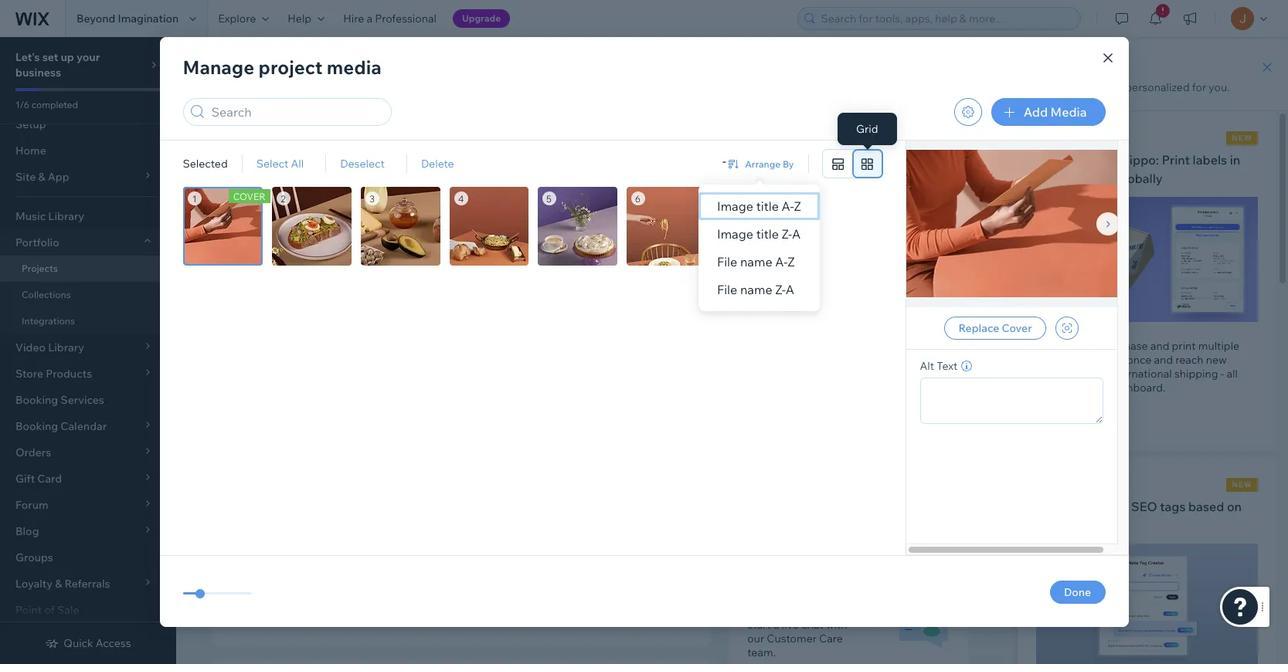 Task type: vqa. For each thing, say whether or not it's contained in the screenshot.
"your" in you can now purchase and print multiple shipping labels at once and reach new locations with international shipping - all from your wix dashboard.
yes



Task type: locate. For each thing, give the bounding box(es) containing it.
name for z-
[[740, 282, 773, 298]]

wix
[[1088, 381, 1107, 395]]

0 horizontal spatial -
[[722, 155, 727, 168]]

0 horizontal spatial on
[[1097, 152, 1111, 168]]

name for a-
[[740, 254, 773, 270]]

1 vertical spatial text
[[937, 359, 958, 373]]

to up content
[[1077, 499, 1089, 514]]

help
[[288, 12, 312, 26]]

text right generate
[[668, 285, 692, 301]]

all
[[1227, 367, 1238, 381]]

0 horizontal spatial labels
[[1083, 353, 1112, 367]]

2 new from the top
[[1232, 480, 1253, 490]]

a- inside the file name a-z button
[[775, 254, 788, 270]]

0 horizontal spatial a
[[367, 12, 373, 26]]

file name z-a
[[717, 282, 794, 298]]

project down info
[[285, 167, 321, 181]]

up
[[61, 50, 74, 64]]

none checkbox containing my portfolio
[[748, 298, 950, 316]]

a- for name
[[775, 254, 788, 270]]

menu
[[183, 150, 462, 178], [699, 192, 820, 304]]

image up "image title z-a"
[[717, 199, 754, 214]]

1 horizontal spatial labels
[[1193, 152, 1227, 168]]

a up the my
[[786, 282, 794, 298]]

title inside button
[[756, 226, 779, 242]]

info
[[282, 148, 307, 166]]

0 vertical spatial cover
[[233, 191, 265, 202]]

1 vertical spatial on
[[1227, 499, 1242, 514]]

0 horizontal spatial collections
[[22, 289, 71, 301]]

Title field
[[237, 233, 687, 260]]

group this project into one or more collections
[[748, 236, 924, 264]]

your down use
[[1036, 517, 1063, 533]]

for
[[1192, 80, 1207, 94]]

image inside button
[[717, 226, 754, 242]]

visitors.
[[439, 167, 477, 181]]

selected
[[183, 157, 228, 171]]

title down "name"
[[232, 214, 254, 228]]

- left 'hide'
[[722, 155, 727, 168]]

name
[[232, 167, 262, 181]]

manage down explore at the top left
[[183, 56, 254, 79]]

1
[[192, 193, 197, 204]]

with
[[1085, 367, 1106, 381], [826, 618, 847, 632]]

project-title field
[[763, 471, 944, 492]]

seo
[[1131, 499, 1157, 514]]

0 vertical spatial collections
[[748, 218, 821, 236]]

0 vertical spatial to
[[401, 167, 411, 181]]

group
[[748, 236, 780, 250]]

or
[[885, 236, 895, 250], [846, 604, 856, 618]]

0 vertical spatial -
[[722, 155, 727, 168]]

1 horizontal spatial with
[[1085, 367, 1106, 381]]

1 horizontal spatial 2023
[[1065, 135, 1083, 145]]

cover down "name"
[[233, 191, 265, 202]]

a inside file name z-a button
[[786, 282, 794, 298]]

file
[[717, 254, 738, 270], [717, 282, 738, 298]]

0 vertical spatial a
[[792, 226, 801, 242]]

dashboard.
[[1109, 381, 1166, 395]]

let's
[[15, 50, 40, 64]]

0 vertical spatial name
[[740, 254, 773, 270]]

tags
[[1160, 499, 1186, 514]]

- left all
[[1221, 367, 1224, 381]]

ai right use
[[1062, 499, 1074, 514]]

1 horizontal spatial menu
[[699, 192, 820, 304]]

0 vertical spatial projects
[[213, 60, 255, 74]]

1 vertical spatial projects
[[22, 263, 58, 274]]

portfolio down music
[[15, 236, 59, 250]]

shipping down print
[[1175, 367, 1218, 381]]

project title button
[[279, 56, 356, 79]]

-
[[722, 155, 727, 168], [1221, 367, 1224, 381]]

2023
[[1065, 135, 1083, 145], [355, 610, 380, 624]]

international
[[1109, 367, 1172, 381]]

1 vertical spatial a-
[[775, 254, 788, 270]]

name
[[740, 254, 773, 270], [740, 282, 773, 298]]

with right chat
[[826, 618, 847, 632]]

a right hire
[[367, 12, 373, 26]]

the latest on shippo: print labels in bulk and ship globally
[[1036, 152, 1241, 186]]

z inside the file name a-z button
[[788, 254, 795, 270]]

Search field
[[207, 99, 386, 125]]

completed
[[32, 99, 78, 111]]

0 vertical spatial portfolio
[[15, 236, 59, 250]]

0 vertical spatial image
[[717, 199, 754, 214]]

0 vertical spatial a-
[[782, 199, 794, 214]]

1 horizontal spatial collections
[[748, 218, 821, 236]]

0 horizontal spatial menu
[[183, 150, 462, 178]]

z inside image title a-z button
[[794, 199, 802, 214]]

project title
[[287, 60, 348, 74], [218, 80, 362, 111]]

media
[[1051, 104, 1087, 120]]

business
[[15, 66, 61, 80]]

1 vertical spatial or
[[846, 604, 856, 618]]

project
[[287, 60, 323, 74], [218, 80, 304, 111], [232, 148, 279, 166], [231, 587, 269, 601]]

0 vertical spatial project title
[[287, 60, 348, 74]]

a- down group
[[775, 254, 788, 270]]

alt text
[[920, 359, 958, 373]]

1 title from the top
[[756, 199, 779, 214]]

or right one
[[885, 236, 895, 250]]

project title down manage project media at the top of the page
[[218, 80, 362, 111]]

your inside use ai to create seo tags based on your content
[[1036, 517, 1063, 533]]

0 vertical spatial labels
[[1193, 152, 1227, 168]]

with left at
[[1085, 367, 1106, 381]]

1 horizontal spatial manage
[[909, 298, 950, 311]]

0 horizontal spatial portfolio
[[15, 236, 59, 250]]

project up date
[[231, 587, 269, 601]]

more
[[898, 236, 924, 250]]

get
[[748, 604, 766, 618]]

cover inside gallery media management grid
[[233, 191, 265, 202]]

2 image from the top
[[717, 226, 754, 242]]

point of sale
[[15, 604, 79, 618]]

you.
[[1209, 80, 1230, 94]]

or inside group this project into one or more collections
[[885, 236, 895, 250]]

1 horizontal spatial cover
[[1002, 322, 1032, 335]]

integrations link
[[0, 308, 170, 335]]

home
[[15, 144, 46, 158]]

3
[[369, 193, 375, 204]]

0 horizontal spatial projects
[[22, 263, 58, 274]]

1 vertical spatial a
[[786, 282, 794, 298]]

quick access
[[64, 637, 131, 651]]

alt
[[920, 359, 934, 373]]

2
[[281, 193, 286, 204]]

1 vertical spatial labels
[[1083, 353, 1112, 367]]

you
[[1036, 339, 1055, 353]]

0 vertical spatial z-
[[782, 226, 792, 242]]

projects down 'portfolio' popup button
[[22, 263, 58, 274]]

title down hire
[[326, 60, 348, 74]]

point of sale link
[[0, 597, 170, 624]]

2 file from the top
[[717, 282, 738, 298]]

project left "into"
[[803, 236, 839, 250]]

now
[[1078, 339, 1099, 353]]

0 horizontal spatial to
[[401, 167, 411, 181]]

1 horizontal spatial text
[[937, 359, 958, 373]]

multiple
[[1199, 339, 1240, 353]]

collections link
[[0, 282, 170, 308]]

1 vertical spatial manage
[[909, 298, 950, 311]]

1 file from the top
[[717, 254, 738, 270]]

collections
[[748, 250, 802, 264]]

your left wix
[[1063, 381, 1085, 395]]

1 vertical spatial collections
[[22, 289, 71, 301]]

title inside button
[[756, 199, 779, 214]]

5
[[546, 193, 552, 204]]

labels left in
[[1193, 152, 1227, 168]]

on up ship
[[1097, 152, 1111, 168]]

collections up the integrations
[[22, 289, 71, 301]]

0 horizontal spatial 2023
[[355, 610, 380, 624]]

project up "name"
[[232, 148, 279, 166]]

project up search field at the left of the page
[[287, 60, 323, 74]]

a
[[792, 226, 801, 242], [786, 282, 794, 298]]

this left all
[[264, 167, 283, 181]]

2 vertical spatial title
[[232, 214, 254, 228]]

sidebar element
[[0, 37, 176, 665]]

cover right replace
[[1002, 322, 1032, 335]]

image inside button
[[717, 199, 754, 214]]

integrations
[[22, 315, 75, 327]]

manage for manage project media
[[183, 56, 254, 79]]

1 vertical spatial portfolio
[[790, 299, 839, 315]]

4
[[458, 193, 464, 204]]

1 vertical spatial z-
[[775, 282, 786, 298]]

z-
[[782, 226, 792, 242], [775, 282, 786, 298]]

a inside get phone support or start a live chat with our customer care team.
[[774, 618, 779, 632]]

project inside the project info name this project and describe it to your visitors.
[[285, 167, 321, 181]]

1 new from the top
[[1232, 133, 1253, 143]]

add
[[1024, 104, 1048, 120]]

0 vertical spatial title
[[326, 60, 348, 74]]

1 horizontal spatial -
[[1221, 367, 1224, 381]]

this right group
[[782, 236, 801, 250]]

image up file name a-z
[[717, 226, 754, 242]]

file for file name a-z
[[717, 254, 738, 270]]

gallery media management grid
[[183, 187, 882, 536]]

file for file name z-a
[[717, 282, 738, 298]]

on inside the latest on shippo: print labels in bulk and ship globally
[[1097, 152, 1111, 168]]

quick
[[64, 637, 93, 651]]

on right based
[[1227, 499, 1242, 514]]

more
[[1079, 413, 1106, 427]]

menu containing image title a-z
[[699, 192, 820, 304]]

1 vertical spatial title
[[309, 80, 362, 111]]

0 vertical spatial title
[[756, 199, 779, 214]]

replace
[[959, 322, 1000, 335]]

0 vertical spatial with
[[1085, 367, 1106, 381]]

1 vertical spatial a
[[774, 618, 779, 632]]

0 vertical spatial on
[[1097, 152, 1111, 168]]

0 vertical spatial ai
[[653, 285, 665, 301]]

a- inside image title a-z button
[[782, 199, 794, 214]]

1 vertical spatial menu
[[699, 192, 820, 304]]

can
[[1057, 339, 1076, 353]]

1 horizontal spatial shipping
[[1175, 367, 1218, 381]]

title for a-
[[756, 199, 779, 214]]

2 name from the top
[[740, 282, 773, 298]]

0 vertical spatial file
[[717, 254, 738, 270]]

and left describe
[[324, 167, 343, 181]]

0 horizontal spatial manage
[[183, 56, 254, 79]]

1 vertical spatial title
[[756, 226, 779, 242]]

globally
[[1117, 171, 1163, 186]]

1 vertical spatial z
[[788, 254, 795, 270]]

file down file name a-z
[[717, 282, 738, 298]]

a up collections
[[792, 226, 801, 242]]

1 name from the top
[[740, 254, 773, 270]]

0 vertical spatial new
[[1232, 133, 1253, 143]]

portfolio right the my
[[790, 299, 839, 315]]

project inside group this project into one or more collections
[[803, 236, 839, 250]]

name down group
[[740, 254, 773, 270]]

projects inside button
[[213, 60, 255, 74]]

0 vertical spatial a
[[367, 12, 373, 26]]

collections up group
[[748, 218, 821, 236]]

0 vertical spatial or
[[885, 236, 895, 250]]

a left live
[[774, 618, 779, 632]]

1 image from the top
[[717, 199, 754, 214]]

done
[[1064, 586, 1091, 600]]

labels inside the latest on shippo: print labels in bulk and ship globally
[[1193, 152, 1227, 168]]

title down the project title button
[[309, 80, 362, 111]]

project title up search field at the left of the page
[[287, 60, 348, 74]]

1 horizontal spatial projects
[[213, 60, 255, 74]]

z- for title
[[782, 226, 792, 242]]

1 vertical spatial image
[[717, 226, 754, 242]]

file up file name z-a
[[717, 254, 738, 270]]

your inside the project info name this project and describe it to your visitors.
[[414, 167, 436, 181]]

title up image title z-a button
[[756, 199, 779, 214]]

start
[[748, 618, 771, 632]]

0 vertical spatial 2023
[[1065, 135, 1083, 145]]

1 vertical spatial new
[[1232, 480, 1253, 490]]

media
[[327, 56, 382, 79]]

1 vertical spatial cover
[[1002, 322, 1032, 335]]

booking services link
[[0, 387, 170, 413]]

z down image title z-a button
[[788, 254, 795, 270]]

projects inside sidebar element
[[22, 263, 58, 274]]

your inside let's set up your business
[[77, 50, 100, 64]]

your right it
[[414, 167, 436, 181]]

manage button
[[909, 298, 950, 311]]

a inside image title z-a button
[[792, 226, 801, 242]]

1 horizontal spatial a
[[774, 618, 779, 632]]

text right alt
[[937, 359, 958, 373]]

2 title from the top
[[756, 226, 779, 242]]

1 vertical spatial name
[[740, 282, 773, 298]]

title for z-
[[756, 226, 779, 242]]

upgrade button
[[453, 9, 510, 28]]

1 horizontal spatial on
[[1227, 499, 1242, 514]]

professional
[[375, 12, 437, 26]]

a inside hire a professional link
[[367, 12, 373, 26]]

file name a-z button
[[699, 248, 820, 276]]

beyond imagination
[[77, 12, 179, 26]]

z- up the my
[[775, 282, 786, 298]]

this inside group this project into one or more collections
[[782, 236, 801, 250]]

shipping up from on the right bottom of page
[[1036, 353, 1080, 367]]

print
[[1172, 339, 1196, 353]]

None checkbox
[[748, 298, 950, 316]]

projects
[[213, 60, 255, 74], [22, 263, 58, 274]]

0 horizontal spatial ai
[[653, 285, 665, 301]]

title up collections
[[756, 226, 779, 242]]

0 vertical spatial text
[[668, 285, 692, 301]]

labels left at
[[1083, 353, 1112, 367]]

and inside the latest on shippo: print labels in bulk and ship globally
[[1064, 171, 1086, 186]]

new for use ai to create seo tags based on your content
[[1232, 480, 1253, 490]]

1 horizontal spatial ai
[[1062, 499, 1074, 514]]

shipping
[[1036, 353, 1080, 367], [1175, 367, 1218, 381]]

0 horizontal spatial text
[[668, 285, 692, 301]]

all
[[291, 157, 304, 171]]

0 horizontal spatial with
[[826, 618, 847, 632]]

this right 'hide'
[[778, 155, 799, 170]]

updates,
[[1079, 80, 1123, 94]]

1/6
[[15, 99, 29, 111]]

manage inside option
[[909, 298, 950, 311]]

project inside the project info name this project and describe it to your visitors.
[[232, 148, 279, 166]]

your right up
[[77, 50, 100, 64]]

and down latest
[[1064, 171, 1086, 186]]

1 vertical spatial with
[[826, 618, 847, 632]]

1 vertical spatial -
[[1221, 367, 1224, 381]]

grid
[[856, 122, 878, 136]]

new for the latest on shippo: print labels in bulk and ship globally
[[1232, 133, 1253, 143]]

1 vertical spatial file
[[717, 282, 738, 298]]

or right "support"
[[846, 604, 856, 618]]

1 horizontal spatial to
[[1077, 499, 1089, 514]]

collections
[[748, 218, 821, 236], [22, 289, 71, 301]]

a- up image title z-a button
[[782, 199, 794, 214]]

manage up alt
[[909, 298, 950, 311]]

0 horizontal spatial or
[[846, 604, 856, 618]]

a
[[367, 12, 373, 26], [774, 618, 779, 632]]

ai inside button
[[653, 285, 665, 301]]

ai for use
[[1062, 499, 1074, 514]]

to right it
[[401, 167, 411, 181]]

z down hide this project on the right top of page
[[794, 199, 802, 214]]

of
[[44, 604, 55, 618]]

a- for title
[[782, 199, 794, 214]]

2023 right 18,
[[1065, 135, 1083, 145]]

music library
[[15, 209, 84, 223]]

portfolio inside popup button
[[15, 236, 59, 250]]

1 vertical spatial ai
[[1062, 499, 1074, 514]]

1 horizontal spatial portfolio
[[790, 299, 839, 315]]

select all button
[[256, 157, 304, 171]]

phone
[[769, 604, 801, 618]]

projects down explore at the top left
[[213, 60, 255, 74]]

7
[[723, 193, 729, 204]]

0 vertical spatial z
[[794, 199, 802, 214]]

2023 right april
[[355, 610, 380, 624]]

1 vertical spatial to
[[1077, 499, 1089, 514]]

name up the my
[[740, 282, 773, 298]]

1 horizontal spatial or
[[885, 236, 895, 250]]

z- right group
[[782, 226, 792, 242]]

0 vertical spatial manage
[[183, 56, 254, 79]]

ai inside use ai to create seo tags based on your content
[[1062, 499, 1074, 514]]

0 vertical spatial menu
[[183, 150, 462, 178]]

0 horizontal spatial cover
[[233, 191, 265, 202]]

ai right generate
[[653, 285, 665, 301]]



Task type: describe. For each thing, give the bounding box(es) containing it.
image title z-a
[[717, 226, 801, 242]]

with inside get phone support or start a live chat with our customer care team.
[[826, 618, 847, 632]]

nov 18, 2023
[[1036, 135, 1083, 145]]

select all
[[256, 157, 304, 171]]

imagination
[[118, 12, 179, 26]]

and right once at the bottom right of page
[[1154, 353, 1173, 367]]

Alt Text text field
[[921, 379, 1102, 424]]

content
[[1065, 517, 1110, 533]]

library
[[48, 209, 84, 223]]

use ai to create seo tags based on your content
[[1036, 499, 1242, 533]]

in
[[1230, 152, 1241, 168]]

on inside use ai to create seo tags based on your content
[[1227, 499, 1242, 514]]

- inside the you can now purchase and print multiple shipping labels at once and reach new locations with international shipping - all from your wix dashboard.
[[1221, 367, 1224, 381]]

generate ai text button
[[573, 284, 692, 302]]

your inside the you can now purchase and print multiple shipping labels at once and reach new locations with international shipping - all from your wix dashboard.
[[1063, 381, 1085, 395]]

and left print
[[1151, 339, 1170, 353]]

upgrade
[[462, 12, 501, 24]]

reach
[[1176, 353, 1204, 367]]

to inside use ai to create seo tags based on your content
[[1077, 499, 1089, 514]]

new
[[1206, 353, 1227, 367]]

project down manage project media at the top of the page
[[218, 80, 304, 111]]

by
[[783, 158, 794, 170]]

projects for the projects link
[[22, 263, 58, 274]]

our
[[748, 632, 765, 646]]

image for image title z-a
[[717, 226, 754, 242]]

add media
[[1024, 104, 1087, 120]]

setup link
[[0, 111, 170, 138]]

you can now purchase and print multiple shipping labels at once and reach new locations with international shipping - all from your wix dashboard.
[[1036, 339, 1240, 395]]

groups link
[[0, 545, 170, 571]]

from
[[1036, 381, 1060, 395]]

z- for name
[[775, 282, 786, 298]]

project title inside button
[[287, 60, 348, 74]]

to inside the project info name this project and describe it to your visitors.
[[401, 167, 411, 181]]

locations
[[1036, 367, 1082, 381]]

music
[[15, 209, 46, 223]]

generate ai text
[[596, 285, 692, 301]]

product
[[1036, 80, 1077, 94]]

portfolio inside option
[[790, 299, 839, 315]]

and inside the project info name this project and describe it to your visitors.
[[324, 167, 343, 181]]

project right 'by'
[[802, 155, 843, 170]]

a for image title z-a
[[792, 226, 801, 242]]

generate
[[596, 285, 650, 301]]

done button
[[1050, 581, 1106, 604]]

collections inside sidebar element
[[22, 289, 71, 301]]

my portfolio
[[769, 299, 839, 315]]

april
[[328, 610, 352, 624]]

april 2023
[[328, 610, 380, 624]]

Search for tools, apps, help & more... field
[[817, 8, 1076, 29]]

arrange
[[745, 158, 781, 170]]

personalized
[[1126, 80, 1190, 94]]

projects button
[[206, 56, 262, 79]]

1 vertical spatial 2023
[[355, 610, 380, 624]]

nov
[[1036, 135, 1051, 145]]

setup
[[15, 117, 46, 131]]

this inside the project info name this project and describe it to your visitors.
[[264, 167, 283, 181]]

6
[[635, 193, 641, 204]]

create
[[1092, 499, 1129, 514]]

product updates, personalized for you.
[[1036, 80, 1230, 94]]

customer
[[767, 632, 817, 646]]

date
[[231, 610, 256, 624]]

delete button
[[421, 157, 454, 171]]

1/6 completed
[[15, 99, 78, 111]]

manage for manage
[[909, 298, 950, 311]]

projects for the projects button
[[213, 60, 255, 74]]

18,
[[1053, 135, 1063, 145]]

file name a-z
[[717, 254, 795, 270]]

booking
[[15, 393, 58, 407]]

menu containing selected
[[183, 150, 462, 178]]

1 vertical spatial project title
[[218, 80, 362, 111]]

beyond
[[77, 12, 115, 26]]

latest
[[1061, 152, 1094, 168]]

ai for generate
[[653, 285, 665, 301]]

read more link
[[1036, 408, 1119, 432]]

arrange by button
[[727, 157, 794, 171]]

help button
[[278, 0, 334, 37]]

hide
[[748, 155, 775, 170]]

point
[[15, 604, 42, 618]]

hire
[[343, 12, 364, 26]]

cover inside button
[[1002, 322, 1032, 335]]

image for image title a-z
[[717, 199, 754, 214]]

add media button
[[991, 98, 1106, 126]]

project up search field at the left of the page
[[259, 56, 323, 79]]

set
[[42, 50, 58, 64]]

one
[[863, 236, 882, 250]]

Description text field
[[233, 311, 691, 427]]

image title a-z button
[[699, 192, 820, 220]]

z for image title a-z
[[794, 199, 802, 214]]

it
[[392, 167, 398, 181]]

new
[[1036, 58, 1066, 76]]

z for file name a-z
[[788, 254, 795, 270]]

bulk
[[1036, 171, 1062, 186]]

live
[[782, 618, 799, 632]]

or inside get phone support or start a live chat with our customer care team.
[[846, 604, 856, 618]]

text inside button
[[668, 285, 692, 301]]

read
[[1050, 413, 1076, 427]]

labels inside the you can now purchase and print multiple shipping labels at once and reach new locations with international shipping - all from your wix dashboard.
[[1083, 353, 1112, 367]]

a for file name z-a
[[786, 282, 794, 298]]

project inside button
[[287, 60, 323, 74]]

booking services
[[15, 393, 104, 407]]

read more
[[1050, 413, 1106, 427]]

chat
[[801, 618, 824, 632]]

hide this project
[[748, 155, 843, 170]]

type
[[271, 587, 296, 601]]

0 horizontal spatial shipping
[[1036, 353, 1080, 367]]

with inside the you can now purchase and print multiple shipping labels at once and reach new locations with international shipping - all from your wix dashboard.
[[1085, 367, 1106, 381]]

based
[[1189, 499, 1224, 514]]

this for group
[[782, 236, 801, 250]]

services
[[61, 393, 104, 407]]

title inside button
[[326, 60, 348, 74]]

this for hide
[[778, 155, 799, 170]]

hire a professional
[[343, 12, 437, 26]]

care
[[819, 632, 843, 646]]

shippo:
[[1114, 152, 1159, 168]]

home link
[[0, 138, 170, 164]]

project type
[[231, 587, 296, 601]]



